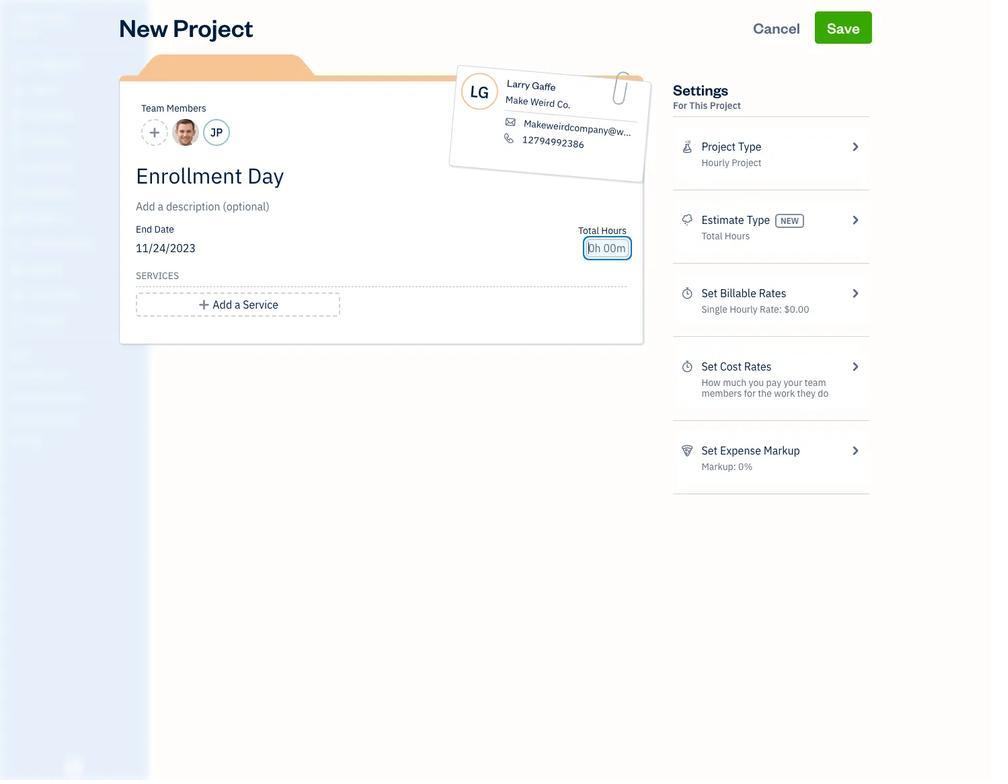 Task type: vqa. For each thing, say whether or not it's contained in the screenshot.
New
yes



Task type: locate. For each thing, give the bounding box(es) containing it.
0 horizontal spatial hourly
[[702, 157, 730, 169]]

markup
[[764, 444, 801, 457]]

type up hourly project on the right
[[739, 140, 762, 153]]

timetracking image
[[682, 285, 694, 301], [682, 359, 694, 375]]

set up how
[[702, 360, 718, 373]]

1 vertical spatial rates
[[745, 360, 772, 373]]

Hourly Budget text field
[[589, 242, 627, 255]]

1 vertical spatial set
[[702, 360, 718, 373]]

type left new
[[747, 213, 770, 227]]

weird
[[530, 96, 556, 110]]

estimate
[[702, 213, 745, 227]]

they
[[798, 388, 816, 400]]

1 timetracking image from the top
[[682, 285, 694, 301]]

timetracking image left cost
[[682, 359, 694, 375]]

timetracking image for set billable rates
[[682, 285, 694, 301]]

0 vertical spatial timetracking image
[[682, 285, 694, 301]]

work
[[775, 388, 795, 400]]

chevronright image for estimate type
[[849, 212, 862, 228]]

total hours down estimate in the top right of the page
[[702, 230, 751, 242]]

total down estimate in the top right of the page
[[702, 230, 723, 242]]

end
[[136, 223, 152, 235]]

0 horizontal spatial total
[[579, 225, 599, 237]]

team members image
[[10, 370, 144, 381]]

1 horizontal spatial hourly
[[730, 303, 758, 316]]

a
[[235, 298, 241, 312]]

estimates image
[[682, 212, 694, 228]]

1 vertical spatial chevronright image
[[849, 285, 862, 301]]

add a service button
[[136, 293, 341, 317]]

project image
[[9, 212, 25, 225]]

invoice image
[[9, 135, 25, 149]]

settings
[[673, 80, 729, 99]]

lg
[[470, 80, 490, 103]]

set billable rates
[[702, 287, 787, 300]]

expense
[[720, 444, 762, 457]]

single hourly rate : $0.00
[[702, 303, 810, 316]]

money image
[[9, 263, 25, 277]]

1 chevronright image from the top
[[849, 139, 862, 155]]

2 vertical spatial set
[[702, 444, 718, 457]]

chevronright image
[[849, 139, 862, 155], [849, 359, 862, 375]]

0 horizontal spatial hours
[[602, 225, 627, 237]]

hours
[[602, 225, 627, 237], [725, 230, 751, 242]]

how much you pay your team members for the work they do
[[702, 377, 829, 400]]

set up single
[[702, 287, 718, 300]]

0 vertical spatial chevronright image
[[849, 139, 862, 155]]

$0.00
[[785, 303, 810, 316]]

0 vertical spatial rates
[[759, 287, 787, 300]]

payment image
[[9, 161, 25, 174]]

hours up hourly budget text field
[[602, 225, 627, 237]]

owner
[[11, 27, 36, 37]]

2 vertical spatial chevronright image
[[849, 443, 862, 459]]

total up hourly budget text field
[[579, 225, 599, 237]]

1 chevronright image from the top
[[849, 212, 862, 228]]

0%
[[739, 461, 753, 473]]

2 chevronright image from the top
[[849, 285, 862, 301]]

project
[[173, 11, 254, 43], [710, 100, 741, 112], [702, 140, 736, 153], [732, 157, 762, 169]]

estimate image
[[9, 110, 25, 123]]

total hours up hourly budget text field
[[579, 225, 627, 237]]

rates
[[759, 287, 787, 300], [745, 360, 772, 373]]

1 horizontal spatial total
[[702, 230, 723, 242]]

members
[[702, 388, 742, 400]]

total hours
[[579, 225, 627, 237], [702, 230, 751, 242]]

team
[[805, 377, 827, 389]]

hourly down set billable rates
[[730, 303, 758, 316]]

timer image
[[9, 237, 25, 251]]

your
[[784, 377, 803, 389]]

2 timetracking image from the top
[[682, 359, 694, 375]]

rates up rate
[[759, 287, 787, 300]]

rates up you
[[745, 360, 772, 373]]

chevronright image for set expense markup
[[849, 443, 862, 459]]

total
[[579, 225, 599, 237], [702, 230, 723, 242]]

1 vertical spatial hourly
[[730, 303, 758, 316]]

2 chevronright image from the top
[[849, 359, 862, 375]]

type
[[739, 140, 762, 153], [747, 213, 770, 227]]

add a service
[[213, 298, 279, 312]]

pay
[[767, 377, 782, 389]]

markup:
[[702, 461, 737, 473]]

new project
[[119, 11, 254, 43]]

1 set from the top
[[702, 287, 718, 300]]

jp
[[210, 126, 223, 139]]

dashboard image
[[9, 59, 25, 72]]

estimate type
[[702, 213, 770, 227]]

hourly down project type
[[702, 157, 730, 169]]

3 set from the top
[[702, 444, 718, 457]]

chevronright image for project type
[[849, 139, 862, 155]]

0 vertical spatial type
[[739, 140, 762, 153]]

turtle
[[11, 12, 49, 26]]

phone image
[[502, 132, 517, 144]]

timetracking image left billable
[[682, 285, 694, 301]]

0 vertical spatial chevronright image
[[849, 212, 862, 228]]

3 chevronright image from the top
[[849, 443, 862, 459]]

set
[[702, 287, 718, 300], [702, 360, 718, 373], [702, 444, 718, 457]]

for
[[673, 100, 688, 112]]

1 vertical spatial chevronright image
[[849, 359, 862, 375]]

hourly
[[702, 157, 730, 169], [730, 303, 758, 316]]

hours down estimate type
[[725, 230, 751, 242]]

set expense markup
[[702, 444, 801, 457]]

0 vertical spatial set
[[702, 287, 718, 300]]

how
[[702, 377, 721, 389]]

2 set from the top
[[702, 360, 718, 373]]

1 vertical spatial timetracking image
[[682, 359, 694, 375]]

cancel
[[754, 18, 801, 37]]

set up markup: at the right of page
[[702, 444, 718, 457]]

chevronright image for set billable rates
[[849, 285, 862, 301]]

0 horizontal spatial total hours
[[579, 225, 627, 237]]

envelope image
[[504, 116, 518, 128]]

1 vertical spatial type
[[747, 213, 770, 227]]

chevronright image
[[849, 212, 862, 228], [849, 285, 862, 301], [849, 443, 862, 459]]

plus image
[[198, 297, 210, 313]]



Task type: describe. For each thing, give the bounding box(es) containing it.
services
[[136, 270, 179, 282]]

cost
[[720, 360, 742, 373]]

expenses image
[[682, 443, 694, 459]]

set for set expense markup
[[702, 444, 718, 457]]

chart image
[[9, 289, 25, 302]]

team members
[[141, 102, 206, 114]]

larry
[[507, 77, 531, 91]]

makeweirdcompany@weird.co
[[524, 117, 653, 141]]

Project Description text field
[[136, 198, 506, 215]]

single
[[702, 303, 728, 316]]

freshbooks image
[[63, 759, 85, 775]]

add team member image
[[149, 124, 161, 141]]

save button
[[815, 11, 873, 44]]

add
[[213, 298, 232, 312]]

project inside settings for this project
[[710, 100, 741, 112]]

main element
[[0, 0, 182, 780]]

gaffe
[[532, 79, 557, 94]]

project type
[[702, 140, 762, 153]]

set for set billable rates
[[702, 287, 718, 300]]

End date in  format text field
[[136, 242, 300, 255]]

you
[[749, 377, 765, 389]]

this
[[690, 100, 708, 112]]

settings image
[[10, 435, 144, 445]]

team
[[141, 102, 164, 114]]

co.
[[557, 98, 571, 111]]

save
[[827, 18, 861, 37]]

rate
[[760, 303, 780, 316]]

Project Name text field
[[136, 162, 506, 189]]

cancel button
[[742, 11, 813, 44]]

timetracking image for set cost rates
[[682, 359, 694, 375]]

client image
[[9, 84, 25, 98]]

turtle inc owner
[[11, 12, 71, 37]]

type for estimate type
[[747, 213, 770, 227]]

expense image
[[9, 186, 25, 200]]

type for project type
[[739, 140, 762, 153]]

markup: 0%
[[702, 461, 753, 473]]

service
[[243, 298, 279, 312]]

billable
[[720, 287, 757, 300]]

much
[[723, 377, 747, 389]]

apps image
[[10, 349, 144, 359]]

new
[[781, 216, 799, 226]]

do
[[818, 388, 829, 400]]

new
[[119, 11, 168, 43]]

1 horizontal spatial total hours
[[702, 230, 751, 242]]

the
[[758, 388, 772, 400]]

projects image
[[682, 139, 694, 155]]

end date
[[136, 223, 174, 235]]

larry gaffe make weird co.
[[505, 77, 571, 111]]

for
[[745, 388, 756, 400]]

members
[[167, 102, 206, 114]]

rates for set billable rates
[[759, 287, 787, 300]]

settings for this project
[[673, 80, 741, 112]]

make
[[505, 93, 529, 107]]

1 horizontal spatial hours
[[725, 230, 751, 242]]

0 vertical spatial hourly
[[702, 157, 730, 169]]

items and services image
[[10, 392, 144, 402]]

date
[[154, 223, 174, 235]]

set cost rates
[[702, 360, 772, 373]]

report image
[[9, 314, 25, 328]]

:
[[780, 303, 782, 316]]

hourly project
[[702, 157, 762, 169]]

rates for set cost rates
[[745, 360, 772, 373]]

chevronright image for set cost rates
[[849, 359, 862, 375]]

12794992386
[[522, 133, 585, 151]]

bank connections image
[[10, 413, 144, 424]]

inc
[[52, 12, 71, 26]]

set for set cost rates
[[702, 360, 718, 373]]



